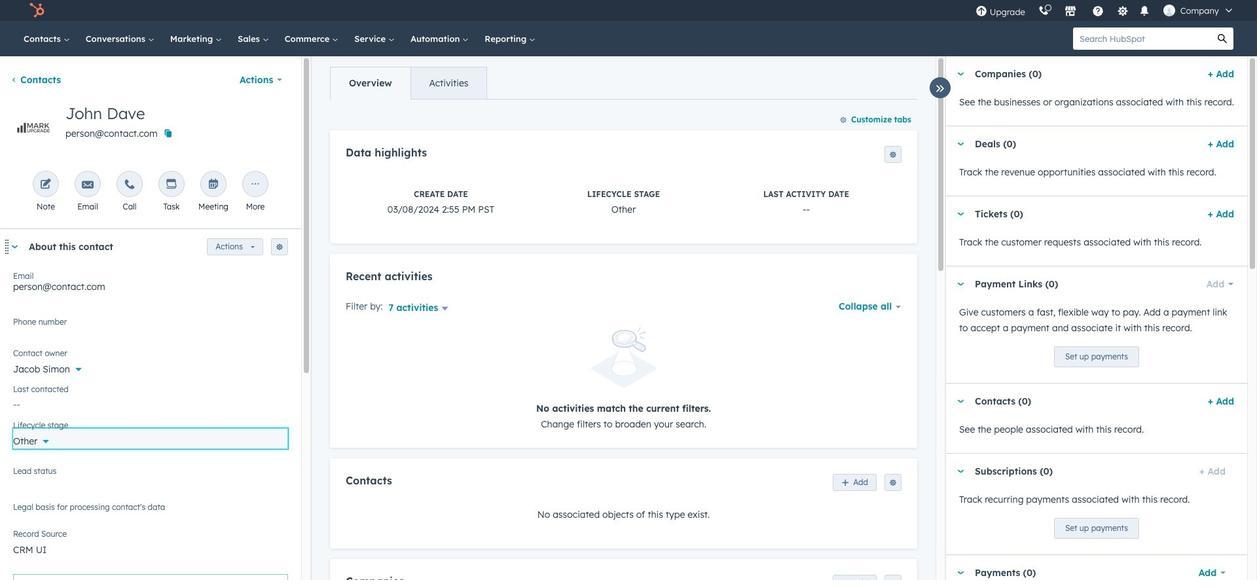 Task type: vqa. For each thing, say whether or not it's contained in the screenshot.
marketing "link"
no



Task type: locate. For each thing, give the bounding box(es) containing it.
caret image
[[957, 142, 965, 146], [957, 213, 965, 216], [10, 245, 18, 249], [957, 283, 965, 286]]

note image
[[40, 179, 52, 191]]

1 vertical spatial alert
[[13, 575, 288, 580]]

caret image
[[957, 72, 965, 76], [957, 400, 965, 403], [957, 470, 965, 473], [957, 572, 965, 575]]

Search HubSpot search field
[[1074, 28, 1212, 50]]

manage card settings image
[[276, 244, 284, 252]]

4 caret image from the top
[[957, 572, 965, 575]]

None text field
[[13, 315, 288, 341]]

0 vertical spatial alert
[[346, 328, 902, 432]]

1 caret image from the top
[[957, 72, 965, 76]]

menu
[[969, 0, 1242, 21]]

alert
[[346, 328, 902, 432], [13, 575, 288, 580]]

navigation
[[330, 67, 488, 100]]

0 horizontal spatial alert
[[13, 575, 288, 580]]



Task type: describe. For each thing, give the bounding box(es) containing it.
-- text field
[[13, 392, 288, 413]]

more image
[[250, 179, 261, 191]]

email image
[[82, 179, 94, 191]]

task image
[[166, 179, 178, 191]]

call image
[[124, 179, 136, 191]]

jacob simon image
[[1164, 5, 1176, 16]]

1 horizontal spatial alert
[[346, 328, 902, 432]]

2 caret image from the top
[[957, 400, 965, 403]]

meeting image
[[208, 179, 219, 191]]

3 caret image from the top
[[957, 470, 965, 473]]

marketplaces image
[[1065, 6, 1077, 18]]



